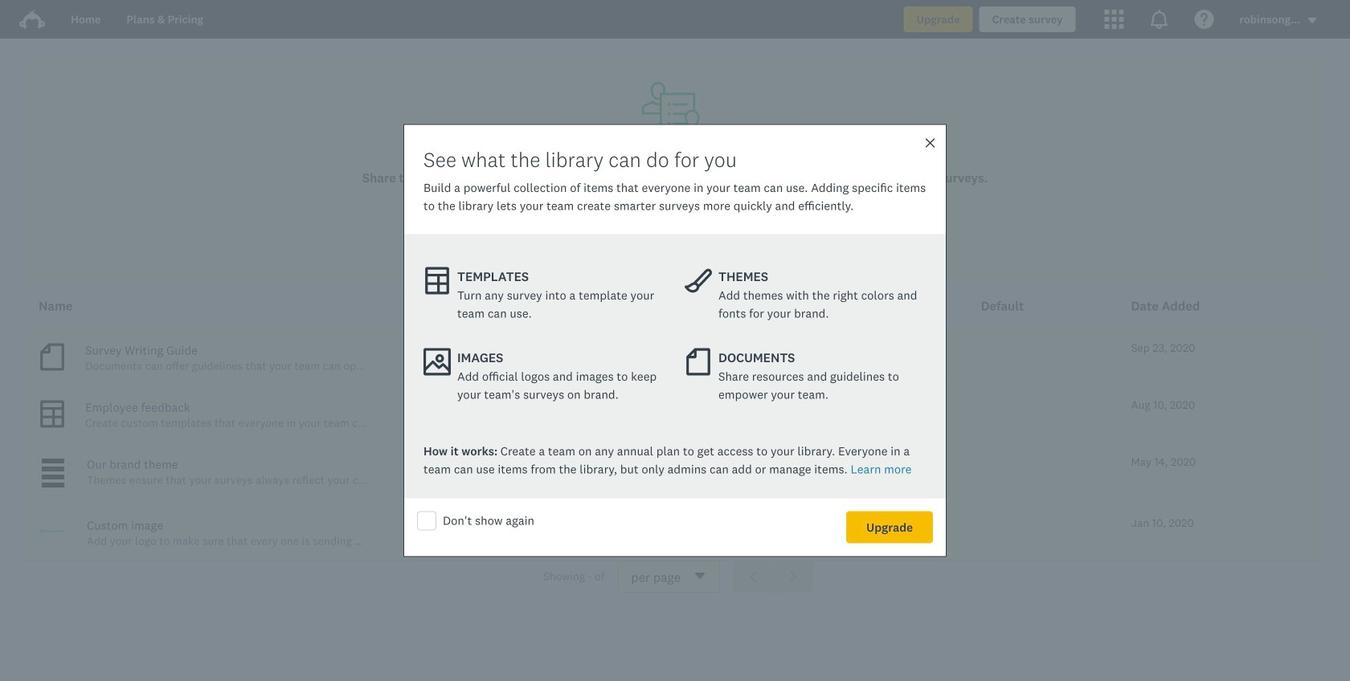 Task type: describe. For each thing, give the bounding box(es) containing it.
theme thumbnail element
[[39, 456, 68, 491]]

template image
[[39, 399, 66, 430]]

custom image image
[[39, 517, 68, 546]]

3 undefined: black element from the top
[[42, 475, 64, 480]]

0 horizontal spatial document image
[[39, 342, 66, 373]]

2 brand logo image from the top
[[19, 10, 45, 29]]

template image
[[424, 267, 451, 295]]

4 undefined: black element from the top
[[42, 483, 64, 488]]

help icon image
[[1195, 10, 1214, 29]]



Task type: locate. For each thing, give the bounding box(es) containing it.
x image
[[924, 137, 936, 149]]

1 undefined: black element from the top
[[42, 459, 64, 464]]

document image
[[39, 342, 66, 373], [685, 348, 712, 376]]

pagination element
[[26, 561, 1325, 593]]

undefined: black element
[[42, 459, 64, 464], [42, 467, 64, 472], [42, 475, 64, 480], [42, 483, 64, 488]]

1 brand logo image from the top
[[19, 6, 45, 32]]

brand logo image
[[19, 6, 45, 32], [19, 10, 45, 29]]

group
[[733, 561, 814, 593]]

dialog
[[403, 124, 947, 557]]

brush image
[[685, 267, 712, 295]]

image image
[[424, 348, 451, 376]]

1 horizontal spatial document image
[[685, 348, 712, 376]]

2 undefined: black element from the top
[[42, 467, 64, 472]]

dropdown arrow icon image
[[1307, 15, 1318, 26], [1308, 18, 1317, 23]]

products icon image
[[1105, 10, 1124, 29], [1105, 10, 1124, 29]]

notification center icon image
[[1150, 10, 1169, 29]]



Task type: vqa. For each thing, say whether or not it's contained in the screenshot.
'TrustedSite helps keep you safe from identity theft, credit card fraud, spyware, spam, viruses and online scams' image
no



